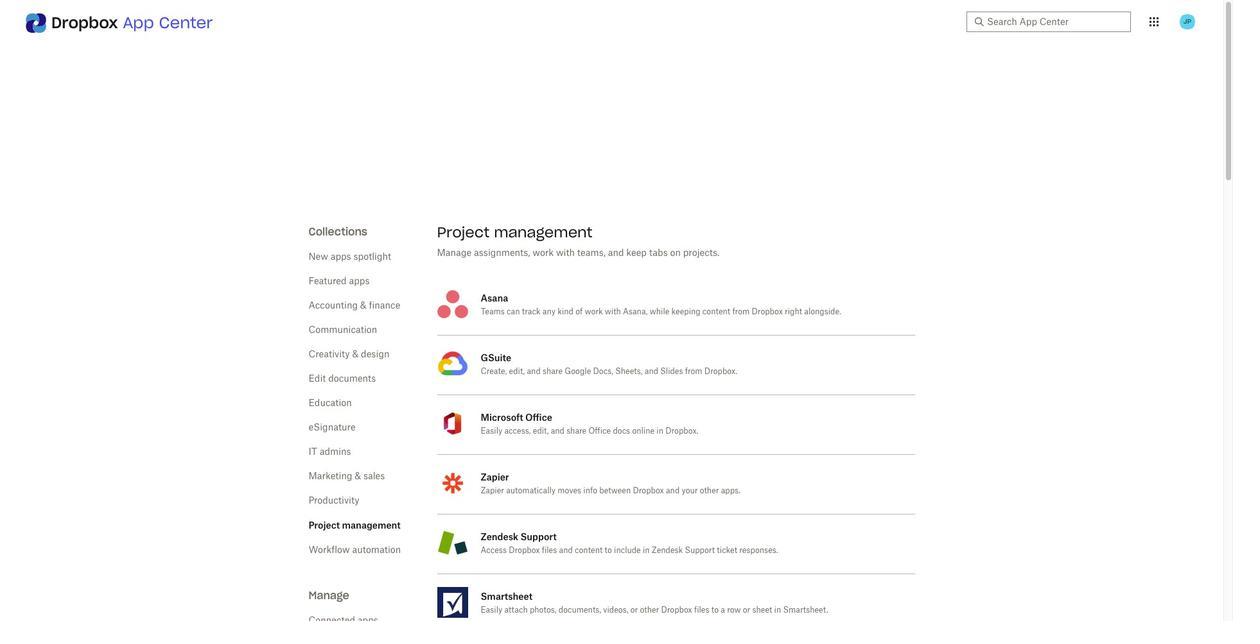 Task type: vqa. For each thing, say whether or not it's contained in the screenshot.
"SHOW" associated with Show deleted files
no



Task type: locate. For each thing, give the bounding box(es) containing it.
1 vertical spatial manage
[[309, 590, 349, 603]]

1 horizontal spatial edit,
[[533, 428, 549, 436]]

teams
[[481, 308, 505, 316]]

files left a
[[694, 607, 709, 615]]

accounting & finance
[[309, 302, 400, 311]]

on
[[670, 249, 681, 258]]

0 horizontal spatial manage
[[309, 590, 349, 603]]

1 horizontal spatial with
[[605, 308, 621, 316]]

& left "sales"
[[355, 473, 361, 482]]

dropbox right "access"
[[509, 547, 540, 555]]

content right keeping
[[703, 308, 730, 316]]

videos,
[[603, 607, 629, 615]]

project management link
[[309, 520, 401, 531]]

with left teams,
[[556, 249, 575, 258]]

edit, right access,
[[533, 428, 549, 436]]

to
[[605, 547, 612, 555], [712, 607, 719, 615]]

dropbox.
[[705, 368, 737, 376], [666, 428, 699, 436]]

1 horizontal spatial in
[[657, 428, 664, 436]]

2 horizontal spatial in
[[774, 607, 781, 615]]

can
[[507, 308, 520, 316]]

1 vertical spatial project management
[[309, 520, 401, 531]]

apps for new
[[331, 253, 351, 262]]

dropbox. right slides
[[705, 368, 737, 376]]

0 vertical spatial edit,
[[509, 368, 525, 376]]

dropbox left right at the right of page
[[752, 308, 783, 316]]

photos,
[[530, 607, 557, 615]]

edit, right create,
[[509, 368, 525, 376]]

dropbox app center
[[51, 13, 213, 33]]

project management
[[437, 224, 593, 242], [309, 520, 401, 531]]

content left "include"
[[575, 547, 603, 555]]

zapier
[[481, 472, 509, 483], [481, 488, 504, 495]]

1 zapier from the top
[[481, 472, 509, 483]]

1 horizontal spatial management
[[494, 224, 593, 242]]

manage down workflow
[[309, 590, 349, 603]]

1 horizontal spatial office
[[589, 428, 611, 436]]

1 horizontal spatial work
[[585, 308, 603, 316]]

office
[[525, 412, 552, 423], [589, 428, 611, 436]]

&
[[360, 302, 367, 311], [352, 351, 359, 360], [355, 473, 361, 482]]

google
[[565, 368, 591, 376]]

0 vertical spatial dropbox.
[[705, 368, 737, 376]]

content
[[703, 308, 730, 316], [575, 547, 603, 555]]

other right your
[[700, 488, 719, 495]]

0 horizontal spatial in
[[643, 547, 650, 555]]

or right videos,
[[631, 607, 638, 615]]

1 vertical spatial with
[[605, 308, 621, 316]]

projects.
[[683, 249, 720, 258]]

education link
[[309, 400, 352, 409]]

1 horizontal spatial content
[[703, 308, 730, 316]]

teams,
[[577, 249, 606, 258]]

0 horizontal spatial office
[[525, 412, 552, 423]]

admins
[[320, 448, 351, 457]]

0 horizontal spatial project
[[309, 520, 340, 531]]

dropbox right between
[[633, 488, 664, 495]]

dropbox inside smartsheet easily attach photos, documents, videos, or other dropbox files to a row or sheet in smartsheet.
[[661, 607, 692, 615]]

manage for manage assignments, work with teams, and keep tabs on projects.
[[437, 249, 472, 258]]

microsoft office easily access, edit, and share office docs online in dropbox.
[[481, 412, 699, 436]]

management up automation
[[342, 520, 401, 531]]

spotlight
[[354, 253, 391, 262]]

work right assignments,
[[533, 249, 554, 258]]

dropbox. inside the gsuite create, edit, and share google docs, sheets, and slides from dropbox.
[[705, 368, 737, 376]]

smartsheet easily attach photos, documents, videos, or other dropbox files to a row or sheet in smartsheet.
[[481, 592, 828, 615]]

1 vertical spatial in
[[643, 547, 650, 555]]

and left keep at the top of page
[[608, 249, 624, 258]]

from right slides
[[685, 368, 702, 376]]

work right of
[[585, 308, 603, 316]]

management up manage assignments, work with teams, and keep tabs on projects.
[[494, 224, 593, 242]]

zendesk right "include"
[[652, 547, 683, 555]]

1 vertical spatial to
[[712, 607, 719, 615]]

manage for manage
[[309, 590, 349, 603]]

1 vertical spatial other
[[640, 607, 659, 615]]

other
[[700, 488, 719, 495], [640, 607, 659, 615]]

2 vertical spatial &
[[355, 473, 361, 482]]

dropbox left a
[[661, 607, 692, 615]]

& left finance at left
[[360, 302, 367, 311]]

0 vertical spatial project
[[437, 224, 490, 242]]

0 vertical spatial zendesk
[[481, 532, 518, 543]]

from inside the gsuite create, edit, and share google docs, sheets, and slides from dropbox.
[[685, 368, 702, 376]]

1 horizontal spatial project management
[[437, 224, 593, 242]]

and inside zendesk support access dropbox files and content to include in zendesk support ticket responses.
[[559, 547, 573, 555]]

other inside zapier zapier automatically moves info between dropbox and your other apps.
[[700, 488, 719, 495]]

project up workflow
[[309, 520, 340, 531]]

accounting
[[309, 302, 358, 311]]

1 vertical spatial support
[[685, 547, 715, 555]]

1 vertical spatial project
[[309, 520, 340, 531]]

easily down the smartsheet
[[481, 607, 502, 615]]

0 horizontal spatial or
[[631, 607, 638, 615]]

asana,
[[623, 308, 648, 316]]

edit documents
[[309, 375, 376, 384]]

0 horizontal spatial with
[[556, 249, 575, 258]]

& for sales
[[355, 473, 361, 482]]

1 vertical spatial from
[[685, 368, 702, 376]]

zapier left automatically
[[481, 488, 504, 495]]

0 horizontal spatial edit,
[[509, 368, 525, 376]]

and down moves
[[559, 547, 573, 555]]

1 vertical spatial edit,
[[533, 428, 549, 436]]

1 easily from the top
[[481, 428, 502, 436]]

2 vertical spatial in
[[774, 607, 781, 615]]

zendesk support access dropbox files and content to include in zendesk support ticket responses.
[[481, 532, 778, 555]]

1 vertical spatial easily
[[481, 607, 502, 615]]

share left google
[[543, 368, 563, 376]]

zendesk up "access"
[[481, 532, 518, 543]]

1 vertical spatial zapier
[[481, 488, 504, 495]]

0 vertical spatial share
[[543, 368, 563, 376]]

1 horizontal spatial or
[[743, 607, 750, 615]]

0 horizontal spatial dropbox.
[[666, 428, 699, 436]]

easily down microsoft
[[481, 428, 502, 436]]

apps
[[331, 253, 351, 262], [349, 277, 370, 286]]

0 vertical spatial zapier
[[481, 472, 509, 483]]

zendesk
[[481, 532, 518, 543], [652, 547, 683, 555]]

share
[[543, 368, 563, 376], [567, 428, 587, 436]]

1 horizontal spatial files
[[694, 607, 709, 615]]

from
[[733, 308, 750, 316], [685, 368, 702, 376]]

new apps spotlight
[[309, 253, 391, 262]]

& for finance
[[360, 302, 367, 311]]

gsuite create, edit, and share google docs, sheets, and slides from dropbox.
[[481, 353, 737, 376]]

to left a
[[712, 607, 719, 615]]

1 horizontal spatial manage
[[437, 249, 472, 258]]

0 horizontal spatial other
[[640, 607, 659, 615]]

project
[[437, 224, 490, 242], [309, 520, 340, 531]]

0 horizontal spatial files
[[542, 547, 557, 555]]

and
[[608, 249, 624, 258], [527, 368, 541, 376], [645, 368, 658, 376], [551, 428, 565, 436], [666, 488, 680, 495], [559, 547, 573, 555]]

dropbox
[[51, 13, 118, 33], [752, 308, 783, 316], [633, 488, 664, 495], [509, 547, 540, 555], [661, 607, 692, 615]]

in right online
[[657, 428, 664, 436]]

office up access,
[[525, 412, 552, 423]]

gsuite
[[481, 353, 511, 364]]

0 horizontal spatial share
[[543, 368, 563, 376]]

or
[[631, 607, 638, 615], [743, 607, 750, 615]]

responses.
[[740, 547, 778, 555]]

work
[[533, 249, 554, 258], [585, 308, 603, 316]]

creativity
[[309, 351, 350, 360]]

1 horizontal spatial zendesk
[[652, 547, 683, 555]]

easily inside smartsheet easily attach photos, documents, videos, or other dropbox files to a row or sheet in smartsheet.
[[481, 607, 502, 615]]

sheet
[[753, 607, 772, 615]]

1 horizontal spatial other
[[700, 488, 719, 495]]

0 vertical spatial work
[[533, 249, 554, 258]]

share inside microsoft office easily access, edit, and share office docs online in dropbox.
[[567, 428, 587, 436]]

project up assignments,
[[437, 224, 490, 242]]

manage left assignments,
[[437, 249, 472, 258]]

dropbox. right online
[[666, 428, 699, 436]]

from left right at the right of page
[[733, 308, 750, 316]]

0 horizontal spatial from
[[685, 368, 702, 376]]

it
[[309, 448, 317, 457]]

1 vertical spatial management
[[342, 520, 401, 531]]

and right access,
[[551, 428, 565, 436]]

smartsheet.
[[783, 607, 828, 615]]

0 vertical spatial &
[[360, 302, 367, 311]]

tabs
[[649, 249, 668, 258]]

support down automatically
[[521, 532, 557, 543]]

app
[[123, 13, 154, 33]]

dropbox inside zendesk support access dropbox files and content to include in zendesk support ticket responses.
[[509, 547, 540, 555]]

and left your
[[666, 488, 680, 495]]

0 vertical spatial manage
[[437, 249, 472, 258]]

0 vertical spatial from
[[733, 308, 750, 316]]

or right row at the bottom of the page
[[743, 607, 750, 615]]

share left docs
[[567, 428, 587, 436]]

in
[[657, 428, 664, 436], [643, 547, 650, 555], [774, 607, 781, 615]]

1 horizontal spatial share
[[567, 428, 587, 436]]

1 horizontal spatial to
[[712, 607, 719, 615]]

1 vertical spatial share
[[567, 428, 587, 436]]

to left "include"
[[605, 547, 612, 555]]

dropbox inside zapier zapier automatically moves info between dropbox and your other apps.
[[633, 488, 664, 495]]

project management up workflow automation
[[309, 520, 401, 531]]

0 vertical spatial content
[[703, 308, 730, 316]]

easily
[[481, 428, 502, 436], [481, 607, 502, 615]]

productivity link
[[309, 497, 359, 506]]

1 horizontal spatial support
[[685, 547, 715, 555]]

in right "include"
[[643, 547, 650, 555]]

edit, inside the gsuite create, edit, and share google docs, sheets, and slides from dropbox.
[[509, 368, 525, 376]]

zapier zapier automatically moves info between dropbox and your other apps.
[[481, 472, 741, 495]]

design
[[361, 351, 390, 360]]

with
[[556, 249, 575, 258], [605, 308, 621, 316]]

new
[[309, 253, 328, 262]]

project management up assignments,
[[437, 224, 593, 242]]

0 vertical spatial easily
[[481, 428, 502, 436]]

0 vertical spatial to
[[605, 547, 612, 555]]

dropbox. inside microsoft office easily access, edit, and share office docs online in dropbox.
[[666, 428, 699, 436]]

support left the ticket
[[685, 547, 715, 555]]

with left the asana,
[[605, 308, 621, 316]]

dropbox. for gsuite
[[705, 368, 737, 376]]

office left docs
[[589, 428, 611, 436]]

files
[[542, 547, 557, 555], [694, 607, 709, 615]]

0 vertical spatial support
[[521, 532, 557, 543]]

microsoft
[[481, 412, 523, 423]]

other inside smartsheet easily attach photos, documents, videos, or other dropbox files to a row or sheet in smartsheet.
[[640, 607, 659, 615]]

in right 'sheet'
[[774, 607, 781, 615]]

docs,
[[593, 368, 613, 376]]

0 vertical spatial other
[[700, 488, 719, 495]]

your
[[682, 488, 698, 495]]

edit documents link
[[309, 375, 376, 384]]

1 vertical spatial content
[[575, 547, 603, 555]]

1 horizontal spatial from
[[733, 308, 750, 316]]

include
[[614, 547, 641, 555]]

1 horizontal spatial dropbox.
[[705, 368, 737, 376]]

1 vertical spatial files
[[694, 607, 709, 615]]

easily inside microsoft office easily access, edit, and share office docs online in dropbox.
[[481, 428, 502, 436]]

& left design
[[352, 351, 359, 360]]

in inside zendesk support access dropbox files and content to include in zendesk support ticket responses.
[[643, 547, 650, 555]]

apps up accounting & finance
[[349, 277, 370, 286]]

1 vertical spatial dropbox.
[[666, 428, 699, 436]]

0 horizontal spatial work
[[533, 249, 554, 258]]

management
[[494, 224, 593, 242], [342, 520, 401, 531]]

apps right "new"
[[331, 253, 351, 262]]

automatically
[[506, 488, 556, 495]]

0 vertical spatial in
[[657, 428, 664, 436]]

marketing & sales link
[[309, 473, 385, 482]]

marketing & sales
[[309, 473, 385, 482]]

files right "access"
[[542, 547, 557, 555]]

1 vertical spatial &
[[352, 351, 359, 360]]

other right videos,
[[640, 607, 659, 615]]

1 vertical spatial work
[[585, 308, 603, 316]]

2 easily from the top
[[481, 607, 502, 615]]

0 horizontal spatial content
[[575, 547, 603, 555]]

0 horizontal spatial to
[[605, 547, 612, 555]]

0 vertical spatial apps
[[331, 253, 351, 262]]

1 vertical spatial apps
[[349, 277, 370, 286]]

alongside.
[[804, 308, 841, 316]]

0 vertical spatial files
[[542, 547, 557, 555]]

productivity
[[309, 497, 359, 506]]

zapier up automatically
[[481, 472, 509, 483]]



Task type: describe. For each thing, give the bounding box(es) containing it.
1 vertical spatial zendesk
[[652, 547, 683, 555]]

share inside the gsuite create, edit, and share google docs, sheets, and slides from dropbox.
[[543, 368, 563, 376]]

featured apps link
[[309, 277, 370, 286]]

marketing
[[309, 473, 352, 482]]

asana teams can track any kind of work with asana, while keeping content from dropbox right alongside.
[[481, 293, 841, 316]]

featured apps
[[309, 277, 370, 286]]

slides
[[661, 368, 683, 376]]

manage assignments, work with teams, and keep tabs on projects.
[[437, 249, 720, 258]]

0 vertical spatial management
[[494, 224, 593, 242]]

asana
[[481, 293, 508, 304]]

sales
[[364, 473, 385, 482]]

Search App Center text field
[[987, 15, 1123, 29]]

right
[[785, 308, 802, 316]]

collections
[[309, 225, 367, 238]]

communication link
[[309, 326, 377, 335]]

it admins link
[[309, 448, 351, 457]]

from inside the asana teams can track any kind of work with asana, while keeping content from dropbox right alongside.
[[733, 308, 750, 316]]

featured
[[309, 277, 347, 286]]

it admins
[[309, 448, 351, 457]]

automation
[[352, 547, 401, 556]]

to inside zendesk support access dropbox files and content to include in zendesk support ticket responses.
[[605, 547, 612, 555]]

0 vertical spatial project management
[[437, 224, 593, 242]]

access
[[481, 547, 507, 555]]

documents,
[[559, 607, 601, 615]]

work inside the asana teams can track any kind of work with asana, while keeping content from dropbox right alongside.
[[585, 308, 603, 316]]

workflow
[[309, 547, 350, 556]]

sheets,
[[616, 368, 643, 376]]

docs
[[613, 428, 630, 436]]

files inside zendesk support access dropbox files and content to include in zendesk support ticket responses.
[[542, 547, 557, 555]]

1 horizontal spatial project
[[437, 224, 490, 242]]

creativity & design link
[[309, 351, 390, 360]]

track
[[522, 308, 541, 316]]

dropbox. for microsoft office
[[666, 428, 699, 436]]

and left slides
[[645, 368, 658, 376]]

finance
[[369, 302, 400, 311]]

apps for featured
[[349, 277, 370, 286]]

keep
[[626, 249, 647, 258]]

jp
[[1184, 17, 1192, 26]]

info
[[583, 488, 597, 495]]

1 vertical spatial office
[[589, 428, 611, 436]]

with inside the asana teams can track any kind of work with asana, while keeping content from dropbox right alongside.
[[605, 308, 621, 316]]

kind
[[558, 308, 574, 316]]

content inside the asana teams can track any kind of work with asana, while keeping content from dropbox right alongside.
[[703, 308, 730, 316]]

0 horizontal spatial project management
[[309, 520, 401, 531]]

smartsheet
[[481, 592, 533, 603]]

attach
[[505, 607, 528, 615]]

dropbox inside the asana teams can track any kind of work with asana, while keeping content from dropbox right alongside.
[[752, 308, 783, 316]]

0 vertical spatial office
[[525, 412, 552, 423]]

while
[[650, 308, 670, 316]]

ticket
[[717, 547, 737, 555]]

& for design
[[352, 351, 359, 360]]

0 horizontal spatial management
[[342, 520, 401, 531]]

between
[[599, 488, 631, 495]]

apps.
[[721, 488, 741, 495]]

moves
[[558, 488, 581, 495]]

center
[[159, 13, 213, 33]]

communication
[[309, 326, 377, 335]]

esignature link
[[309, 424, 356, 433]]

to inside smartsheet easily attach photos, documents, videos, or other dropbox files to a row or sheet in smartsheet.
[[712, 607, 719, 615]]

a
[[721, 607, 725, 615]]

access,
[[505, 428, 531, 436]]

and inside zapier zapier automatically moves info between dropbox and your other apps.
[[666, 488, 680, 495]]

new apps spotlight link
[[309, 253, 391, 262]]

in inside smartsheet easily attach photos, documents, videos, or other dropbox files to a row or sheet in smartsheet.
[[774, 607, 781, 615]]

workflow automation
[[309, 547, 401, 556]]

creativity & design
[[309, 351, 390, 360]]

content inside zendesk support access dropbox files and content to include in zendesk support ticket responses.
[[575, 547, 603, 555]]

files inside smartsheet easily attach photos, documents, videos, or other dropbox files to a row or sheet in smartsheet.
[[694, 607, 709, 615]]

0 vertical spatial with
[[556, 249, 575, 258]]

0 horizontal spatial support
[[521, 532, 557, 543]]

accounting & finance link
[[309, 302, 400, 311]]

jp button
[[1177, 12, 1198, 32]]

keeping
[[672, 308, 701, 316]]

2 or from the left
[[743, 607, 750, 615]]

2 zapier from the top
[[481, 488, 504, 495]]

1 or from the left
[[631, 607, 638, 615]]

dropbox left app
[[51, 13, 118, 33]]

in inside microsoft office easily access, edit, and share office docs online in dropbox.
[[657, 428, 664, 436]]

online
[[632, 428, 655, 436]]

and right create,
[[527, 368, 541, 376]]

assignments,
[[474, 249, 530, 258]]

any
[[543, 308, 556, 316]]

of
[[576, 308, 583, 316]]

education
[[309, 400, 352, 409]]

and inside microsoft office easily access, edit, and share office docs online in dropbox.
[[551, 428, 565, 436]]

esignature
[[309, 424, 356, 433]]

edit, inside microsoft office easily access, edit, and share office docs online in dropbox.
[[533, 428, 549, 436]]

0 horizontal spatial zendesk
[[481, 532, 518, 543]]

create,
[[481, 368, 507, 376]]

row
[[727, 607, 741, 615]]

documents
[[328, 375, 376, 384]]

workflow automation link
[[309, 547, 401, 556]]

edit
[[309, 375, 326, 384]]



